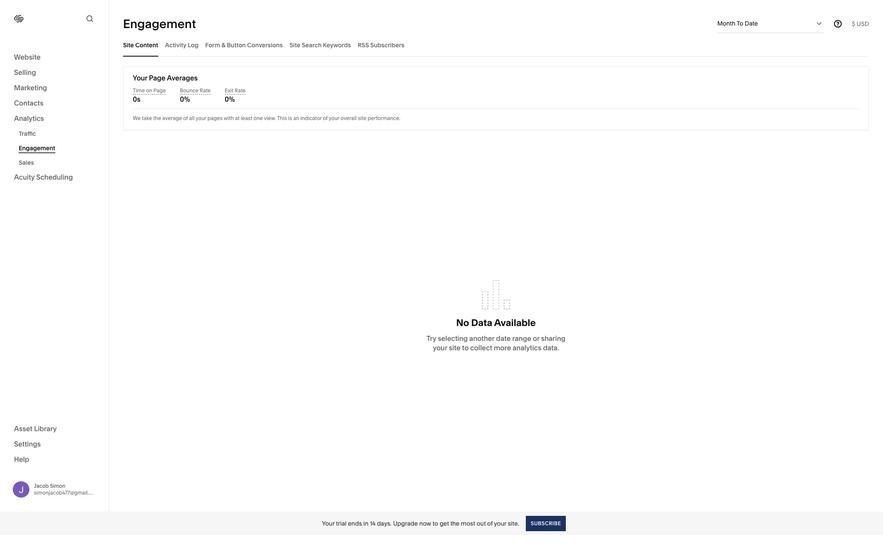 Task type: locate. For each thing, give the bounding box(es) containing it.
ends
[[348, 520, 362, 528]]

0 horizontal spatial site
[[358, 115, 367, 121]]

engagement up content at the left top of page
[[123, 16, 196, 31]]

2 rate from the left
[[235, 87, 246, 94]]

page
[[149, 74, 166, 82], [154, 87, 166, 94]]

1 horizontal spatial to
[[462, 344, 469, 352]]

1 vertical spatial page
[[154, 87, 166, 94]]

settings link
[[14, 439, 95, 450]]

available
[[494, 317, 536, 329]]

site down selecting
[[449, 344, 461, 352]]

contacts link
[[14, 98, 95, 109]]

website link
[[14, 52, 95, 63]]

sales link
[[19, 155, 99, 170]]

to left get
[[433, 520, 438, 528]]

tab list containing site content
[[123, 33, 869, 57]]

tab list
[[123, 33, 869, 57]]

site
[[123, 41, 134, 49], [290, 41, 301, 49]]

1 horizontal spatial rate
[[235, 87, 246, 94]]

rate inside exit rate 0%
[[235, 87, 246, 94]]

rss subscribers
[[358, 41, 405, 49]]

marketing link
[[14, 83, 95, 93]]

rate inside bounce rate 0%
[[200, 87, 211, 94]]

0 horizontal spatial site
[[123, 41, 134, 49]]

0 vertical spatial site
[[358, 115, 367, 121]]

engagement down traffic at the top of the page
[[19, 144, 55, 152]]

0 vertical spatial engagement
[[123, 16, 196, 31]]

bounce
[[180, 87, 199, 94]]

time
[[133, 87, 145, 94]]

0s
[[133, 95, 141, 104]]

0 vertical spatial to
[[462, 344, 469, 352]]

engagement
[[123, 16, 196, 31], [19, 144, 55, 152]]

your right all
[[196, 115, 206, 121]]

asset library link
[[14, 424, 95, 434]]

1 horizontal spatial your
[[322, 520, 335, 528]]

try selecting another date range or sharing your site to collect more analytics data.
[[427, 334, 566, 352]]

asset library
[[14, 425, 57, 433]]

0 horizontal spatial rate
[[200, 87, 211, 94]]

contacts
[[14, 99, 43, 107]]

subscribe button
[[526, 516, 566, 531]]

analytics
[[513, 344, 542, 352]]

help
[[14, 455, 29, 464]]

form
[[205, 41, 220, 49]]

0 vertical spatial page
[[149, 74, 166, 82]]

days.
[[377, 520, 392, 528]]

rate
[[200, 87, 211, 94], [235, 87, 246, 94]]

rate for exit rate 0%
[[235, 87, 246, 94]]

to
[[737, 20, 744, 27]]

rate right the exit
[[235, 87, 246, 94]]

selecting
[[438, 334, 468, 343]]

1 vertical spatial to
[[433, 520, 438, 528]]

site
[[358, 115, 367, 121], [449, 344, 461, 352]]

at
[[235, 115, 240, 121]]

your down "try"
[[433, 344, 447, 352]]

14
[[370, 520, 376, 528]]

2 0% from the left
[[225, 95, 235, 104]]

$ usd
[[852, 20, 869, 27]]

1 rate from the left
[[200, 87, 211, 94]]

library
[[34, 425, 57, 433]]

of right the indicator
[[323, 115, 328, 121]]

acuity
[[14, 173, 35, 181]]

0%
[[180, 95, 190, 104], [225, 95, 235, 104]]

activity
[[165, 41, 186, 49]]

0% inside bounce rate 0%
[[180, 95, 190, 104]]

analytics
[[14, 114, 44, 123]]

0 vertical spatial your
[[133, 74, 147, 82]]

scheduling
[[36, 173, 73, 181]]

1 0% from the left
[[180, 95, 190, 104]]

site inside site search keywords button
[[290, 41, 301, 49]]

time on page 0s
[[133, 87, 166, 104]]

no data available
[[457, 317, 536, 329]]

the right take
[[153, 115, 161, 121]]

month
[[718, 20, 736, 27]]

upgrade
[[393, 520, 418, 528]]

1 horizontal spatial the
[[451, 520, 460, 528]]

your
[[133, 74, 147, 82], [322, 520, 335, 528]]

asset
[[14, 425, 32, 433]]

to down selecting
[[462, 344, 469, 352]]

1 vertical spatial your
[[322, 520, 335, 528]]

$
[[852, 20, 856, 27]]

of right out on the bottom right of page
[[488, 520, 493, 528]]

view.
[[264, 115, 276, 121]]

page right on
[[154, 87, 166, 94]]

your up time
[[133, 74, 147, 82]]

page up on
[[149, 74, 166, 82]]

0% for exit rate 0%
[[225, 95, 235, 104]]

month to date button
[[718, 14, 824, 33]]

of
[[183, 115, 188, 121], [323, 115, 328, 121], [488, 520, 493, 528]]

or
[[533, 334, 540, 343]]

0% down bounce
[[180, 95, 190, 104]]

1 vertical spatial engagement
[[19, 144, 55, 152]]

1 horizontal spatial of
[[323, 115, 328, 121]]

site.
[[508, 520, 520, 528]]

1 horizontal spatial engagement
[[123, 16, 196, 31]]

sales
[[19, 159, 34, 167]]

0 horizontal spatial your
[[133, 74, 147, 82]]

marketing
[[14, 83, 47, 92]]

2 site from the left
[[290, 41, 301, 49]]

traffic
[[19, 130, 36, 138]]

0 horizontal spatial to
[[433, 520, 438, 528]]

1 horizontal spatial site
[[290, 41, 301, 49]]

we take the average of all your pages with at least one view. this is an indicator of your overall site performance.
[[133, 115, 401, 121]]

site left search
[[290, 41, 301, 49]]

0 horizontal spatial the
[[153, 115, 161, 121]]

search
[[302, 41, 322, 49]]

0% for bounce rate 0%
[[180, 95, 190, 104]]

1 horizontal spatial 0%
[[225, 95, 235, 104]]

the right get
[[451, 520, 460, 528]]

site right overall
[[358, 115, 367, 121]]

1 horizontal spatial site
[[449, 344, 461, 352]]

0% down the exit
[[225, 95, 235, 104]]

rate right bounce
[[200, 87, 211, 94]]

1 site from the left
[[123, 41, 134, 49]]

1 vertical spatial site
[[449, 344, 461, 352]]

trial
[[336, 520, 347, 528]]

range
[[513, 334, 532, 343]]

in
[[364, 520, 369, 528]]

site content button
[[123, 33, 158, 57]]

0 horizontal spatial 0%
[[180, 95, 190, 104]]

exit rate 0%
[[225, 87, 246, 104]]

0% inside exit rate 0%
[[225, 95, 235, 104]]

site left content at the left top of page
[[123, 41, 134, 49]]

content
[[135, 41, 158, 49]]

site content
[[123, 41, 158, 49]]

this
[[277, 115, 287, 121]]

your left trial
[[322, 520, 335, 528]]

site inside site content button
[[123, 41, 134, 49]]

performance.
[[368, 115, 401, 121]]

of left all
[[183, 115, 188, 121]]



Task type: vqa. For each thing, say whether or not it's contained in the screenshot.
USD
yes



Task type: describe. For each thing, give the bounding box(es) containing it.
your left overall
[[329, 115, 340, 121]]

acuity scheduling
[[14, 173, 73, 181]]

log
[[188, 41, 199, 49]]

button
[[227, 41, 246, 49]]

conversions
[[247, 41, 283, 49]]

subscribers
[[371, 41, 405, 49]]

usd
[[857, 20, 869, 27]]

selling link
[[14, 68, 95, 78]]

your page averages
[[133, 74, 198, 82]]

get
[[440, 520, 449, 528]]

exit
[[225, 87, 234, 94]]

your for your page averages
[[133, 74, 147, 82]]

bounce rate 0%
[[180, 87, 211, 104]]

site inside try selecting another date range or sharing your site to collect more analytics data.
[[449, 344, 461, 352]]

simonjacob477@gmail.com
[[34, 490, 100, 496]]

traffic link
[[19, 127, 99, 141]]

data
[[472, 317, 493, 329]]

your left site.
[[494, 520, 507, 528]]

site search keywords button
[[290, 33, 351, 57]]

month to date
[[718, 20, 758, 27]]

0 horizontal spatial of
[[183, 115, 188, 121]]

&
[[222, 41, 226, 49]]

on
[[146, 87, 152, 94]]

keywords
[[323, 41, 351, 49]]

take
[[142, 115, 152, 121]]

website
[[14, 53, 41, 61]]

out
[[477, 520, 486, 528]]

jacob
[[34, 483, 49, 489]]

0 horizontal spatial engagement
[[19, 144, 55, 152]]

more
[[494, 344, 511, 352]]

to inside try selecting another date range or sharing your site to collect more analytics data.
[[462, 344, 469, 352]]

rss subscribers button
[[358, 33, 405, 57]]

page inside "time on page 0s"
[[154, 87, 166, 94]]

activity log button
[[165, 33, 199, 57]]

activity log
[[165, 41, 199, 49]]

site for site content
[[123, 41, 134, 49]]

no
[[457, 317, 469, 329]]

average
[[162, 115, 182, 121]]

sharing
[[541, 334, 566, 343]]

your inside try selecting another date range or sharing your site to collect more analytics data.
[[433, 344, 447, 352]]

is
[[288, 115, 292, 121]]

collect
[[471, 344, 493, 352]]

another
[[470, 334, 495, 343]]

jacob simon simonjacob477@gmail.com
[[34, 483, 100, 496]]

date
[[745, 20, 758, 27]]

2 horizontal spatial of
[[488, 520, 493, 528]]

site search keywords
[[290, 41, 351, 49]]

site for site search keywords
[[290, 41, 301, 49]]

averages
[[167, 74, 198, 82]]

rate for bounce rate 0%
[[200, 87, 211, 94]]

engagement link
[[19, 141, 99, 155]]

your trial ends in 14 days. upgrade now to get the most out of your site.
[[322, 520, 520, 528]]

selling
[[14, 68, 36, 77]]

date
[[496, 334, 511, 343]]

least
[[241, 115, 252, 121]]

simon
[[50, 483, 65, 489]]

0 vertical spatial the
[[153, 115, 161, 121]]

data.
[[543, 344, 559, 352]]

rss
[[358, 41, 369, 49]]

now
[[420, 520, 431, 528]]

an
[[293, 115, 299, 121]]

indicator
[[301, 115, 322, 121]]

settings
[[14, 440, 41, 448]]

1 vertical spatial the
[[451, 520, 460, 528]]

help link
[[14, 455, 29, 464]]

acuity scheduling link
[[14, 173, 95, 183]]

form & button conversions
[[205, 41, 283, 49]]

overall
[[341, 115, 357, 121]]

subscribe
[[531, 520, 561, 527]]

form & button conversions button
[[205, 33, 283, 57]]

your for your trial ends in 14 days. upgrade now to get the most out of your site.
[[322, 520, 335, 528]]

we
[[133, 115, 141, 121]]

most
[[461, 520, 475, 528]]

one
[[254, 115, 263, 121]]

analytics link
[[14, 114, 95, 124]]

try
[[427, 334, 436, 343]]

with
[[224, 115, 234, 121]]



